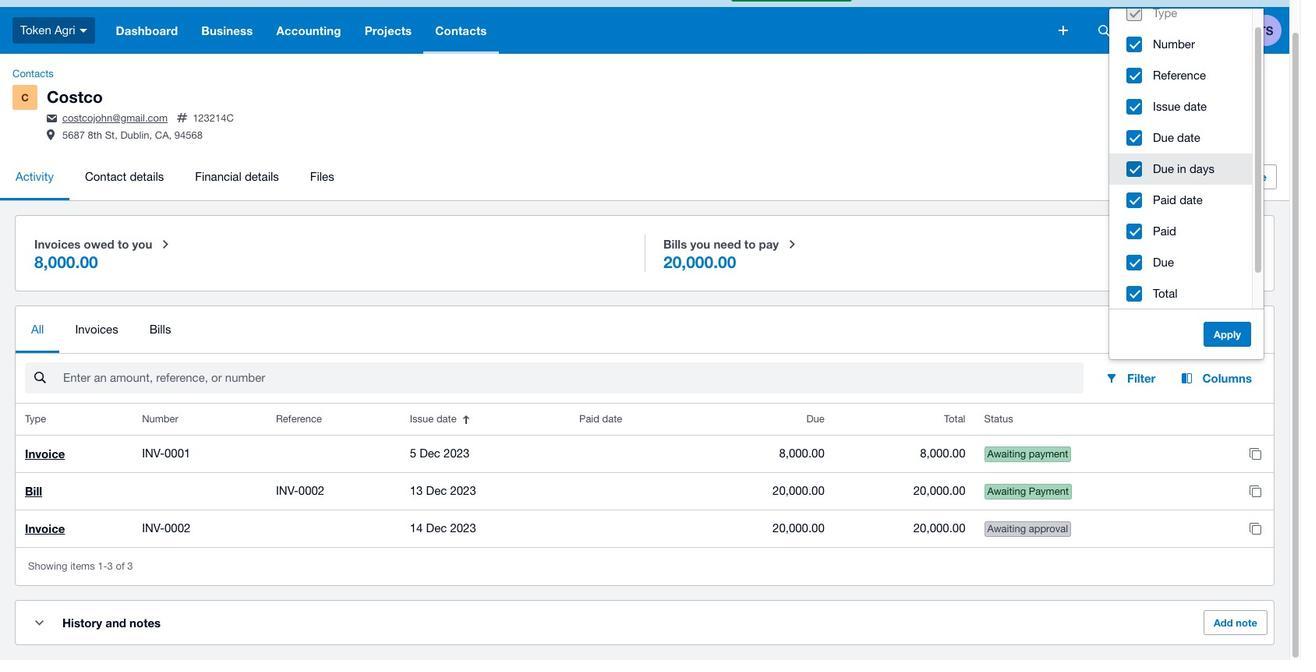 Task type: locate. For each thing, give the bounding box(es) containing it.
issue date down the reference button
[[1154, 100, 1208, 113]]

1 horizontal spatial 3
[[127, 561, 133, 573]]

activity summary filters option group
[[16, 216, 1275, 291]]

2 vertical spatial 2023
[[450, 522, 476, 535]]

toggle image
[[35, 621, 43, 626]]

svg image right agri
[[79, 29, 87, 33]]

20,000.00 inside bills you need to pay 20,000.00
[[664, 253, 737, 272]]

20,000.00
[[664, 253, 737, 272], [773, 485, 825, 498], [914, 485, 966, 498], [773, 522, 825, 535], [914, 522, 966, 535]]

94568
[[175, 130, 203, 141]]

1 vertical spatial issue date button
[[401, 404, 570, 435]]

menu containing all
[[16, 307, 1166, 353]]

paid down due in days 'button'
[[1154, 194, 1177, 207]]

type up bill link
[[25, 414, 46, 425]]

approval
[[1029, 524, 1069, 535]]

paid date down "enter an amount, reference, or number" field
[[580, 414, 623, 425]]

due inside list of accounting documents element
[[807, 414, 825, 425]]

0 horizontal spatial contacts
[[12, 68, 54, 80]]

paid date down due in days 'button'
[[1154, 194, 1204, 207]]

0001
[[165, 447, 191, 460]]

awaiting left approval
[[988, 524, 1027, 535]]

1 horizontal spatial you
[[691, 237, 711, 251]]

2 horizontal spatial svg image
[[1140, 25, 1150, 36]]

0 vertical spatial 2023
[[444, 447, 470, 460]]

due in days
[[1154, 162, 1215, 176]]

1 horizontal spatial svg image
[[1059, 26, 1069, 35]]

contacts up c
[[12, 68, 54, 80]]

0 horizontal spatial details
[[130, 170, 164, 183]]

3 right the of
[[127, 561, 133, 573]]

contacts inside dropdown button
[[436, 23, 487, 37]]

financial
[[195, 170, 242, 183]]

svg image
[[1099, 25, 1110, 36]]

8,000.00 inside invoices owed to you 8,000.00
[[34, 253, 98, 272]]

to right the owed
[[118, 237, 129, 251]]

contacts right projects popup button
[[436, 23, 487, 37]]

due button
[[1110, 247, 1253, 279]]

8th
[[88, 130, 102, 141]]

invoices
[[34, 237, 81, 251], [75, 323, 118, 336]]

2023 up 13 dec 2023
[[444, 447, 470, 460]]

1 vertical spatial dec
[[426, 485, 447, 498]]

list box
[[1110, 0, 1253, 350]]

due inside 'button'
[[1154, 162, 1175, 176]]

svg image inside token agri popup button
[[79, 29, 87, 33]]

2023 up 14 dec 2023
[[450, 485, 476, 498]]

type inside list of accounting documents element
[[25, 414, 46, 425]]

0 vertical spatial invoice link
[[25, 447, 65, 461]]

reference inside list of accounting documents element
[[276, 414, 322, 425]]

bills inside bills button
[[150, 323, 171, 336]]

number down type button at the right top
[[1154, 38, 1196, 51]]

issue date inside list of accounting documents element
[[410, 414, 457, 425]]

st,
[[105, 130, 118, 141]]

issue up 'due date'
[[1154, 100, 1181, 113]]

2023
[[444, 447, 470, 460], [450, 485, 476, 498], [450, 522, 476, 535]]

1 vertical spatial reference
[[276, 414, 322, 425]]

0 horizontal spatial issue date button
[[401, 404, 570, 435]]

note
[[1237, 617, 1258, 630]]

issue date button up the 5 dec 2023
[[401, 404, 570, 435]]

date down due in days
[[1180, 194, 1204, 207]]

invoices inside invoices owed to you 8,000.00
[[34, 237, 81, 251]]

issue inside list of accounting documents element
[[410, 414, 434, 425]]

1 horizontal spatial reference
[[1154, 69, 1207, 82]]

1 vertical spatial 2023
[[450, 485, 476, 498]]

details for financial details
[[245, 170, 279, 183]]

financial details
[[195, 170, 279, 183]]

paid down paid date button
[[1154, 225, 1177, 238]]

1 vertical spatial inv-
[[276, 485, 299, 498]]

0 vertical spatial invoices
[[34, 237, 81, 251]]

awaiting for 14 dec 2023
[[988, 524, 1027, 535]]

2 vertical spatial paid
[[580, 414, 600, 425]]

date up due in days
[[1178, 131, 1201, 144]]

dashboard link
[[104, 7, 190, 54]]

add note button
[[1204, 611, 1268, 636]]

1 vertical spatial paid date
[[580, 414, 623, 425]]

inv-0002
[[276, 485, 325, 498], [142, 522, 191, 535]]

account number image
[[177, 113, 187, 123]]

history
[[62, 616, 102, 630]]

5 dec 2023
[[410, 447, 470, 460]]

0 vertical spatial issue date button
[[1110, 91, 1253, 123]]

1 horizontal spatial inv-0002
[[276, 485, 325, 498]]

dec
[[420, 447, 441, 460], [426, 485, 447, 498], [426, 522, 447, 535]]

1 invoice from the top
[[25, 447, 65, 461]]

1 horizontal spatial 0002
[[299, 485, 325, 498]]

0 horizontal spatial svg image
[[79, 29, 87, 33]]

you inside invoices owed to you 8,000.00
[[132, 237, 152, 251]]

bills for bills you need to pay 20,000.00
[[664, 237, 687, 251]]

None radio
[[25, 226, 636, 282]]

you inside bills you need to pay 20,000.00
[[691, 237, 711, 251]]

number up inv-0001
[[142, 414, 179, 425]]

2 vertical spatial inv-
[[142, 522, 165, 535]]

token agri button
[[0, 7, 104, 54]]

group
[[1110, 0, 1265, 360]]

1 horizontal spatial to
[[745, 237, 756, 251]]

issue date button
[[1110, 91, 1253, 123], [401, 404, 570, 435]]

banner containing ts
[[0, 0, 1290, 54]]

none radio containing 20,000.00
[[654, 226, 1265, 282]]

1 vertical spatial awaiting
[[988, 486, 1027, 498]]

email image
[[47, 114, 57, 122]]

2 invoice from the top
[[25, 522, 65, 536]]

0 vertical spatial type
[[1154, 6, 1178, 20]]

add
[[1215, 617, 1234, 630]]

invoice link up bill link
[[25, 447, 65, 461]]

1 vertical spatial invoice link
[[25, 522, 65, 536]]

123214c
[[193, 112, 234, 124]]

notes
[[130, 616, 161, 630]]

total
[[1154, 287, 1178, 300], [945, 414, 966, 425]]

1 vertical spatial contacts
[[12, 68, 54, 80]]

in
[[1178, 162, 1187, 176]]

awaiting left payment
[[988, 486, 1027, 498]]

menu containing activity
[[0, 154, 1198, 201]]

0 horizontal spatial type
[[25, 414, 46, 425]]

awaiting payment
[[988, 486, 1070, 498]]

bills for bills
[[150, 323, 171, 336]]

issue
[[1154, 100, 1181, 113], [410, 414, 434, 425]]

0 horizontal spatial to
[[118, 237, 129, 251]]

0 vertical spatial contacts
[[436, 23, 487, 37]]

list box containing type
[[1110, 0, 1253, 350]]

0 horizontal spatial total
[[945, 414, 966, 425]]

2 vertical spatial awaiting
[[988, 524, 1027, 535]]

0 horizontal spatial paid date
[[580, 414, 623, 425]]

issue date
[[1154, 100, 1208, 113], [410, 414, 457, 425]]

1 vertical spatial type
[[25, 414, 46, 425]]

0 horizontal spatial you
[[132, 237, 152, 251]]

0 vertical spatial menu
[[0, 154, 1198, 201]]

1 horizontal spatial issue date button
[[1110, 91, 1253, 123]]

dec right 14
[[426, 522, 447, 535]]

dec for 5
[[420, 447, 441, 460]]

1 vertical spatial menu
[[16, 307, 1166, 353]]

details right the contact in the top left of the page
[[130, 170, 164, 183]]

details right financial
[[245, 170, 279, 183]]

14 dec 2023
[[410, 522, 476, 535]]

3
[[107, 561, 113, 573], [127, 561, 133, 573]]

details
[[130, 170, 164, 183], [245, 170, 279, 183]]

inv-
[[142, 447, 165, 460], [276, 485, 299, 498], [142, 522, 165, 535]]

due date button
[[1110, 123, 1253, 154]]

issue date up the 5 dec 2023
[[410, 414, 457, 425]]

svg image right svg image
[[1140, 25, 1150, 36]]

2 to from the left
[[745, 237, 756, 251]]

1 awaiting from the top
[[988, 449, 1027, 460]]

0 vertical spatial bills
[[664, 237, 687, 251]]

reference inside button
[[1154, 69, 1207, 82]]

1 horizontal spatial issue
[[1154, 100, 1181, 113]]

inv-0001
[[142, 447, 191, 460]]

invoices right all
[[75, 323, 118, 336]]

paid
[[1154, 194, 1177, 207], [1154, 225, 1177, 238], [580, 414, 600, 425]]

1 vertical spatial issue
[[410, 414, 434, 425]]

1 invoice link from the top
[[25, 447, 65, 461]]

columns button
[[1169, 363, 1265, 394]]

agri
[[55, 23, 75, 36]]

0 vertical spatial reference
[[1154, 69, 1207, 82]]

0 vertical spatial invoice
[[25, 447, 65, 461]]

bills
[[664, 237, 687, 251], [150, 323, 171, 336]]

1 horizontal spatial bills
[[664, 237, 687, 251]]

8,000.00
[[34, 253, 98, 272], [780, 447, 825, 460], [921, 447, 966, 460]]

bills inside bills you need to pay 20,000.00
[[664, 237, 687, 251]]

contacts
[[436, 23, 487, 37], [12, 68, 54, 80]]

3 left the of
[[107, 561, 113, 573]]

1 vertical spatial 0002
[[165, 522, 191, 535]]

1 details from the left
[[130, 170, 164, 183]]

1 vertical spatial total
[[945, 414, 966, 425]]

0 horizontal spatial 0002
[[165, 522, 191, 535]]

type up number button
[[1154, 6, 1178, 20]]

1 vertical spatial paid
[[1154, 225, 1177, 238]]

1 to from the left
[[118, 237, 129, 251]]

1 vertical spatial bills
[[150, 323, 171, 336]]

2 vertical spatial dec
[[426, 522, 447, 535]]

bills right invoices button
[[150, 323, 171, 336]]

1 vertical spatial invoices
[[75, 323, 118, 336]]

1 horizontal spatial paid date
[[1154, 194, 1204, 207]]

1 vertical spatial invoice
[[25, 522, 65, 536]]

projects
[[365, 23, 412, 37]]

2 you from the left
[[691, 237, 711, 251]]

items
[[70, 561, 95, 573]]

banner
[[0, 0, 1290, 54]]

invoices left the owed
[[34, 237, 81, 251]]

invoice up showing
[[25, 522, 65, 536]]

dec right 5
[[420, 447, 441, 460]]

svg image left svg image
[[1059, 26, 1069, 35]]

issue date button up 'due date'
[[1110, 91, 1253, 123]]

0 vertical spatial total
[[1154, 287, 1178, 300]]

0002
[[299, 485, 325, 498], [165, 522, 191, 535]]

1 vertical spatial issue date
[[410, 414, 457, 425]]

total down due button
[[1154, 287, 1178, 300]]

token
[[20, 23, 51, 36]]

svg image
[[1140, 25, 1150, 36], [1059, 26, 1069, 35], [79, 29, 87, 33]]

0 horizontal spatial 8,000.00
[[34, 253, 98, 272]]

reference
[[1154, 69, 1207, 82], [276, 414, 322, 425]]

2 awaiting from the top
[[988, 486, 1027, 498]]

1 horizontal spatial issue date
[[1154, 100, 1208, 113]]

1 horizontal spatial details
[[245, 170, 279, 183]]

due inside button
[[1154, 256, 1175, 269]]

you left need
[[691, 237, 711, 251]]

ca,
[[155, 130, 172, 141]]

0 vertical spatial inv-
[[142, 447, 165, 460]]

1 vertical spatial number
[[142, 414, 179, 425]]

to inside bills you need to pay 20,000.00
[[745, 237, 756, 251]]

details for contact details
[[130, 170, 164, 183]]

0 horizontal spatial reference
[[276, 414, 322, 425]]

date
[[1185, 100, 1208, 113], [1178, 131, 1201, 144], [1180, 194, 1204, 207], [437, 414, 457, 425], [603, 414, 623, 425]]

0 horizontal spatial number
[[142, 414, 179, 425]]

1 horizontal spatial type
[[1154, 6, 1178, 20]]

payment
[[1029, 449, 1069, 460]]

1 horizontal spatial total
[[1154, 287, 1178, 300]]

0 vertical spatial number
[[1154, 38, 1196, 51]]

2023 down 13 dec 2023
[[450, 522, 476, 535]]

filter
[[1128, 371, 1156, 385]]

3 awaiting from the top
[[988, 524, 1027, 535]]

1 horizontal spatial number
[[1154, 38, 1196, 51]]

invoice link up showing
[[25, 522, 65, 536]]

to left pay
[[745, 237, 756, 251]]

awaiting
[[988, 449, 1027, 460], [988, 486, 1027, 498], [988, 524, 1027, 535]]

number inside list of accounting documents element
[[142, 414, 179, 425]]

awaiting down status
[[988, 449, 1027, 460]]

menu
[[0, 154, 1198, 201], [16, 307, 1166, 353]]

2 invoice link from the top
[[25, 522, 65, 536]]

paid down "enter an amount, reference, or number" field
[[580, 414, 600, 425]]

issue up 5
[[410, 414, 434, 425]]

dec right 13
[[426, 485, 447, 498]]

0 horizontal spatial 3
[[107, 561, 113, 573]]

accounting button
[[265, 7, 353, 54]]

bills left need
[[664, 237, 687, 251]]

0 vertical spatial dec
[[420, 447, 441, 460]]

0 vertical spatial inv-0002
[[276, 485, 325, 498]]

copy to draft bill image
[[1240, 476, 1272, 507]]

None radio
[[654, 226, 1265, 282]]

0 vertical spatial issue
[[1154, 100, 1181, 113]]

number
[[1154, 38, 1196, 51], [142, 414, 179, 425]]

0 vertical spatial paid date
[[1154, 194, 1204, 207]]

invoices inside button
[[75, 323, 118, 336]]

1 horizontal spatial contacts
[[436, 23, 487, 37]]

invoice link
[[25, 447, 65, 461], [25, 522, 65, 536]]

you
[[132, 237, 152, 251], [691, 237, 711, 251]]

you right the owed
[[132, 237, 152, 251]]

dec for 14
[[426, 522, 447, 535]]

1 you from the left
[[132, 237, 152, 251]]

0 vertical spatial awaiting
[[988, 449, 1027, 460]]

0 horizontal spatial issue date
[[410, 414, 457, 425]]

files button
[[295, 154, 350, 201]]

paid inside button
[[1154, 225, 1177, 238]]

0 vertical spatial paid
[[1154, 194, 1177, 207]]

2 details from the left
[[245, 170, 279, 183]]

2 horizontal spatial 8,000.00
[[921, 447, 966, 460]]

0 horizontal spatial issue
[[410, 414, 434, 425]]

1 horizontal spatial 8,000.00
[[780, 447, 825, 460]]

total left status
[[945, 414, 966, 425]]

paid date
[[1154, 194, 1204, 207], [580, 414, 623, 425]]

to
[[118, 237, 129, 251], [745, 237, 756, 251]]

none radio containing 8,000.00
[[25, 226, 636, 282]]

list of accounting documents element
[[16, 404, 1275, 548]]

invoice up bill link
[[25, 447, 65, 461]]

0 horizontal spatial bills
[[150, 323, 171, 336]]

0 horizontal spatial inv-0002
[[142, 522, 191, 535]]



Task type: vqa. For each thing, say whether or not it's contained in the screenshot.
leftmost Bills
yes



Task type: describe. For each thing, give the bounding box(es) containing it.
accounting
[[277, 23, 341, 37]]

14
[[410, 522, 423, 535]]

2023 for 14 dec 2023
[[450, 522, 476, 535]]

2 3 from the left
[[127, 561, 133, 573]]

and
[[106, 616, 126, 630]]

issue date button inside list of accounting documents element
[[401, 404, 570, 435]]

c
[[21, 91, 29, 104]]

menu for reports
[[16, 307, 1166, 353]]

paid inside list of accounting documents element
[[580, 414, 600, 425]]

invoices button
[[60, 307, 134, 353]]

2023 for 5 dec 2023
[[444, 447, 470, 460]]

2023 for 13 dec 2023
[[450, 485, 476, 498]]

activity
[[16, 170, 54, 183]]

showing items 1-3 of 3
[[28, 561, 133, 573]]

files
[[310, 170, 334, 183]]

Enter an amount, reference, or number field
[[62, 364, 1084, 393]]

reports button
[[1179, 314, 1262, 346]]

type button
[[1110, 0, 1253, 29]]

add note
[[1215, 617, 1258, 630]]

dec for 13
[[426, 485, 447, 498]]

total inside list of accounting documents element
[[945, 414, 966, 425]]

restore
[[1230, 171, 1268, 183]]

date inside paid date button
[[1180, 194, 1204, 207]]

payment
[[1029, 486, 1070, 498]]

paid date inside list of accounting documents element
[[580, 414, 623, 425]]

invoice link for inv-0002
[[25, 522, 65, 536]]

due date
[[1154, 131, 1201, 144]]

5687 8th st, dublin, ca, 94568
[[62, 130, 203, 141]]

columns
[[1203, 371, 1253, 385]]

activity button
[[0, 154, 69, 201]]

days
[[1190, 162, 1215, 176]]

contacts for contacts link
[[12, 68, 54, 80]]

paid inside button
[[1154, 194, 1177, 207]]

awaiting for 5 dec 2023
[[988, 449, 1027, 460]]

paid date button
[[1110, 185, 1253, 216]]

invoices owed to you 8,000.00
[[34, 237, 152, 272]]

13 dec 2023
[[410, 485, 476, 498]]

paid button
[[1110, 216, 1253, 247]]

contacts for contacts dropdown button
[[436, 23, 487, 37]]

contact details
[[85, 170, 164, 183]]

paid date inside paid date button
[[1154, 194, 1204, 207]]

1 vertical spatial inv-0002
[[142, 522, 191, 535]]

business button
[[190, 7, 265, 54]]

to inside invoices owed to you 8,000.00
[[118, 237, 129, 251]]

date inside due date button
[[1178, 131, 1201, 144]]

contact
[[85, 170, 127, 183]]

copy to draft invoice image
[[1240, 439, 1272, 470]]

date down the reference button
[[1185, 100, 1208, 113]]

copy to draft invoice image
[[1240, 513, 1272, 545]]

awaiting for 13 dec 2023
[[988, 486, 1027, 498]]

billing address image
[[47, 129, 55, 140]]

showing
[[28, 561, 68, 573]]

costcojohn@gmail.com link
[[62, 112, 168, 124]]

apply
[[1215, 329, 1242, 341]]

5
[[410, 447, 417, 460]]

date up the 5 dec 2023
[[437, 414, 457, 425]]

token agri
[[20, 23, 75, 36]]

inv- for 5 dec 2023
[[142, 447, 165, 460]]

invoices for invoices
[[75, 323, 118, 336]]

awaiting payment
[[988, 449, 1069, 460]]

none radio inside activity summary filters option group
[[654, 226, 1265, 282]]

bill link
[[25, 485, 42, 499]]

history and notes
[[62, 616, 161, 630]]

filter button
[[1094, 363, 1169, 394]]

contacts link
[[6, 66, 60, 82]]

need
[[714, 237, 742, 251]]

type inside button
[[1154, 6, 1178, 20]]

due in days button
[[1110, 154, 1253, 185]]

dashboard
[[116, 23, 178, 37]]

dublin,
[[120, 130, 152, 141]]

due inside button
[[1154, 131, 1175, 144]]

contacts button
[[424, 7, 499, 54]]

inv- for 14 dec 2023
[[142, 522, 165, 535]]

bill
[[25, 485, 42, 499]]

invoice link for inv-0001
[[25, 447, 65, 461]]

contact details button
[[69, 154, 180, 201]]

status
[[985, 414, 1014, 425]]

menu for restore
[[0, 154, 1198, 201]]

restore button
[[1220, 165, 1278, 190]]

none radio inside activity summary filters option group
[[25, 226, 636, 282]]

apply button
[[1205, 322, 1252, 347]]

all button
[[16, 307, 60, 353]]

bills button
[[134, 307, 187, 353]]

number button
[[1110, 29, 1253, 60]]

owed
[[84, 237, 114, 251]]

total button
[[1110, 279, 1253, 310]]

invoices for invoices owed to you 8,000.00
[[34, 237, 81, 251]]

group containing type
[[1110, 0, 1265, 360]]

of
[[116, 561, 125, 573]]

13
[[410, 485, 423, 498]]

date down "enter an amount, reference, or number" field
[[603, 414, 623, 425]]

financial details button
[[180, 154, 295, 201]]

5687
[[62, 130, 85, 141]]

toggle button
[[23, 608, 55, 639]]

0 vertical spatial 0002
[[299, 485, 325, 498]]

business
[[201, 23, 253, 37]]

invoice for inv-0001
[[25, 447, 65, 461]]

ts
[[1259, 23, 1274, 37]]

1 3 from the left
[[107, 561, 113, 573]]

all
[[31, 323, 44, 336]]

0 vertical spatial issue date
[[1154, 100, 1208, 113]]

ts button
[[1251, 7, 1290, 54]]

invoice for inv-0002
[[25, 522, 65, 536]]

number inside button
[[1154, 38, 1196, 51]]

total inside button
[[1154, 287, 1178, 300]]

bills you need to pay 20,000.00
[[664, 237, 779, 272]]

pay
[[759, 237, 779, 251]]

awaiting approval
[[988, 524, 1069, 535]]

projects button
[[353, 7, 424, 54]]

reference button
[[1110, 60, 1253, 91]]

costco
[[47, 87, 103, 107]]

reports
[[1191, 323, 1236, 337]]

costcojohn@gmail.com
[[62, 112, 168, 124]]

1-
[[98, 561, 107, 573]]



